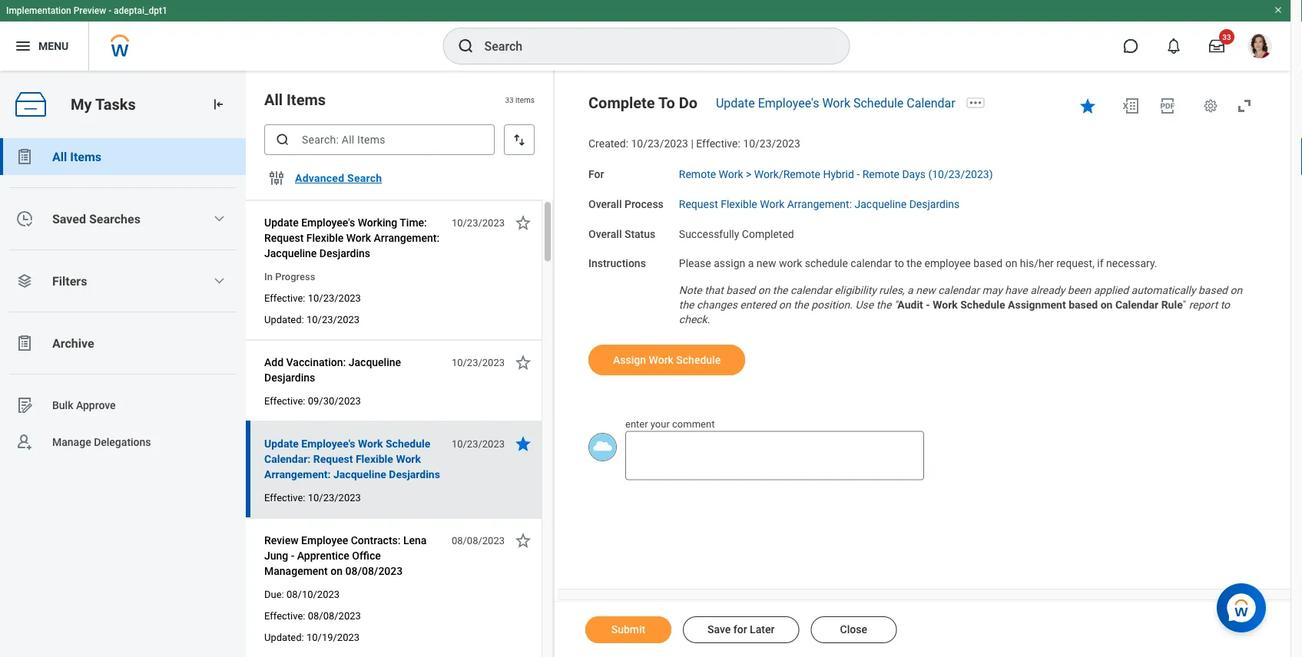 Task type: describe. For each thing, give the bounding box(es) containing it.
assign work schedule button
[[589, 345, 746, 376]]

review
[[264, 534, 299, 547]]

the up entered
[[773, 284, 788, 297]]

based down been
[[1069, 299, 1098, 311]]

profile logan mcneil image
[[1248, 34, 1273, 62]]

contracts:
[[351, 534, 401, 547]]

desjardins inside add vaccination: jacqueline desjardins
[[264, 372, 315, 384]]

remote work > work/remote hybrid - remote days (10/23/2023)
[[679, 168, 993, 181]]

star image for add vaccination: jacqueline desjardins
[[514, 353, 533, 372]]

saved searches button
[[0, 201, 246, 237]]

necessary.
[[1107, 257, 1158, 270]]

use
[[856, 299, 874, 311]]

audit - work schedule assignment based on calendar rule "
[[898, 299, 1189, 311]]

search image
[[457, 37, 475, 55]]

1 vertical spatial calendar
[[1116, 299, 1159, 311]]

.
[[708, 313, 710, 326]]

33 for 33 items
[[505, 95, 514, 104]]

- inside menu banner
[[108, 5, 112, 16]]

approve
[[76, 399, 116, 412]]

desjardins down days
[[910, 198, 960, 211]]

Search: All Items text field
[[264, 124, 495, 155]]

on inside review employee contracts: lena jung - apprentice office management on 08/08/2023
[[331, 565, 343, 578]]

export to excel image
[[1122, 97, 1140, 115]]

submit
[[611, 624, 646, 637]]

arrangement: inside update employee's working time: request flexible work arrangement: jacqueline desjardins
[[374, 232, 440, 244]]

request flexible work arrangement: jacqueline desjardins link
[[679, 195, 960, 211]]

report to check
[[679, 299, 1233, 326]]

08/10/2023
[[287, 589, 340, 601]]

items
[[516, 95, 535, 104]]

update for update employee's work schedule calendar: request flexible work arrangement: jacqueline desjardins
[[264, 438, 299, 450]]

0 vertical spatial calendar
[[907, 96, 956, 110]]

progress
[[275, 271, 315, 282]]

the down note
[[679, 299, 694, 311]]

in
[[264, 271, 273, 282]]

jacqueline inside update employee's working time: request flexible work arrangement: jacqueline desjardins
[[264, 247, 317, 260]]

effective: right |
[[696, 138, 741, 150]]

successfully completed
[[679, 228, 794, 240]]

manage delegations link
[[0, 424, 246, 461]]

add
[[264, 356, 284, 369]]

assignment
[[1008, 299, 1066, 311]]

may
[[982, 284, 1003, 297]]

add vaccination: jacqueline desjardins button
[[264, 353, 443, 387]]

bulk approve
[[52, 399, 116, 412]]

new inside note that based on the calendar eligibility rules, a new calendar may have already been applied automatically based on the changes entered on the position. use the "
[[916, 284, 936, 297]]

add vaccination: jacqueline desjardins
[[264, 356, 401, 384]]

notifications large image
[[1167, 38, 1182, 54]]

desjardins inside update employee's working time: request flexible work arrangement: jacqueline desjardins
[[320, 247, 370, 260]]

effective: down due: at left bottom
[[264, 611, 305, 622]]

update employee's work schedule calendar
[[716, 96, 956, 110]]

report
[[1189, 299, 1218, 311]]

his/her
[[1020, 257, 1054, 270]]

review employee contracts: lena jung - apprentice office management on 08/08/2023
[[264, 534, 427, 578]]

advanced search
[[295, 172, 382, 185]]

clipboard image for archive
[[15, 334, 34, 353]]

work inside update employee's working time: request flexible work arrangement: jacqueline desjardins
[[346, 232, 371, 244]]

advanced search button
[[289, 163, 388, 194]]

working
[[358, 216, 398, 229]]

updated: 10/19/2023
[[264, 632, 360, 644]]

all inside item list element
[[264, 91, 283, 109]]

on down applied
[[1101, 299, 1113, 311]]

assign
[[714, 257, 746, 270]]

star image for update employee's work schedule calendar: request flexible work arrangement: jacqueline desjardins
[[514, 435, 533, 453]]

2 vertical spatial 08/08/2023
[[308, 611, 361, 622]]

work/remote
[[755, 168, 821, 181]]

gear image
[[1203, 98, 1219, 114]]

my
[[71, 95, 92, 113]]

if
[[1098, 257, 1104, 270]]

star image for review employee contracts: lena jung - apprentice office management on 08/08/2023
[[514, 532, 533, 550]]

update employee's work schedule calendar: request flexible work arrangement: jacqueline desjardins
[[264, 438, 440, 481]]

bulk
[[52, 399, 73, 412]]

rename image
[[15, 397, 34, 415]]

all items button
[[0, 138, 246, 175]]

office
[[352, 550, 381, 563]]

a inside note that based on the calendar eligibility rules, a new calendar may have already been applied automatically based on the changes entered on the position. use the "
[[908, 284, 913, 297]]

saved
[[52, 212, 86, 226]]

bulk approve link
[[0, 387, 246, 424]]

based up report on the top of the page
[[1199, 284, 1228, 297]]

filters button
[[0, 263, 246, 300]]

request flexible work arrangement: jacqueline desjardins
[[679, 198, 960, 211]]

manage
[[52, 436, 91, 449]]

2 remote from the left
[[863, 168, 900, 181]]

lena
[[403, 534, 427, 547]]

updated: 10/23/2023
[[264, 314, 360, 325]]

all inside button
[[52, 149, 67, 164]]

based up entered
[[726, 284, 756, 297]]

implementation preview -   adeptai_dpt1
[[6, 5, 167, 16]]

complete
[[589, 94, 655, 112]]

2 horizontal spatial request
[[679, 198, 718, 211]]

all items inside all items button
[[52, 149, 101, 164]]

(10/23/2023)
[[929, 168, 993, 181]]

successfully
[[679, 228, 740, 240]]

2 effective: 10/23/2023 from the top
[[264, 492, 361, 504]]

0 horizontal spatial new
[[757, 257, 776, 270]]

tasks
[[95, 95, 136, 113]]

on up entered
[[758, 284, 770, 297]]

menu button
[[0, 22, 89, 71]]

note that based on the calendar eligibility rules, a new calendar may have already been applied automatically based on the changes entered on the position. use the "
[[679, 284, 1245, 311]]

close button
[[811, 617, 897, 644]]

save for later button
[[683, 617, 799, 644]]

for
[[589, 168, 604, 181]]

overall status element
[[679, 218, 794, 241]]

09/30/2023
[[308, 395, 361, 407]]

to inside "report to check"
[[1221, 299, 1230, 311]]

update for update employee's work schedule calendar
[[716, 96, 755, 110]]

close
[[840, 624, 868, 637]]

days
[[903, 168, 926, 181]]

hybrid
[[823, 168, 854, 181]]

flexible inside the update employee's work schedule calendar: request flexible work arrangement: jacqueline desjardins
[[356, 453, 393, 466]]

management
[[264, 565, 328, 578]]

effective: 08/08/2023
[[264, 611, 361, 622]]

items inside button
[[70, 149, 101, 164]]

star image
[[514, 214, 533, 232]]

effective: down add
[[264, 395, 305, 407]]

assign
[[613, 354, 646, 367]]

08/08/2023 inside review employee contracts: lena jung - apprentice office management on 08/08/2023
[[345, 565, 403, 578]]

sort image
[[512, 132, 527, 148]]

0 vertical spatial a
[[748, 257, 754, 270]]

schedule for update employee's work schedule calendar
[[854, 96, 904, 110]]

jacqueline inside the update employee's work schedule calendar: request flexible work arrangement: jacqueline desjardins
[[334, 468, 386, 481]]

jacqueline down days
[[855, 198, 907, 211]]

please assign a new work schedule calendar to the employee based on his/her request, if necessary.
[[679, 257, 1158, 270]]

- inside review employee contracts: lena jung - apprentice office management on 08/08/2023
[[291, 550, 295, 563]]

been
[[1068, 284, 1091, 297]]

effective: 09/30/2023
[[264, 395, 361, 407]]

flexible inside update employee's working time: request flexible work arrangement: jacqueline desjardins
[[307, 232, 344, 244]]

employee's for update employee's work schedule calendar: request flexible work arrangement: jacqueline desjardins
[[301, 438, 355, 450]]

overall process
[[589, 198, 664, 211]]

applied
[[1094, 284, 1129, 297]]

flexible inside request flexible work arrangement: jacqueline desjardins link
[[721, 198, 758, 211]]

created: 10/23/2023 | effective: 10/23/2023
[[589, 138, 801, 150]]

perspective image
[[15, 272, 34, 290]]

0 vertical spatial 08/08/2023
[[452, 535, 505, 547]]

10/19/2023
[[307, 632, 360, 644]]



Task type: locate. For each thing, give the bounding box(es) containing it.
1 horizontal spatial items
[[287, 91, 326, 109]]

request inside update employee's working time: request flexible work arrangement: jacqueline desjardins
[[264, 232, 304, 244]]

overall for overall status
[[589, 228, 622, 240]]

clock check image
[[15, 210, 34, 228]]

update for update employee's working time: request flexible work arrangement: jacqueline desjardins
[[264, 216, 299, 229]]

items up search image
[[287, 91, 326, 109]]

08/08/2023 down office on the left
[[345, 565, 403, 578]]

do
[[679, 94, 698, 112]]

all up saved at the top of the page
[[52, 149, 67, 164]]

update employee's work schedule calendar link
[[716, 96, 956, 110]]

1 vertical spatial overall
[[589, 228, 622, 240]]

list containing all items
[[0, 138, 246, 461]]

archive
[[52, 336, 94, 351]]

review employee contracts: lena jung - apprentice office management on 08/08/2023 button
[[264, 532, 443, 581]]

2 vertical spatial arrangement:
[[264, 468, 331, 481]]

all up search image
[[264, 91, 283, 109]]

1 vertical spatial all items
[[52, 149, 101, 164]]

2 vertical spatial flexible
[[356, 453, 393, 466]]

" left report on the top of the page
[[1183, 299, 1187, 311]]

close environment banner image
[[1274, 5, 1283, 15]]

0 vertical spatial request
[[679, 198, 718, 211]]

33 left profile logan mcneil icon
[[1223, 32, 1232, 41]]

updated: for review employee contracts: lena jung - apprentice office management on 08/08/2023
[[264, 632, 304, 644]]

due:
[[264, 589, 284, 601]]

items down my
[[70, 149, 101, 164]]

save for later
[[708, 624, 775, 637]]

due: 08/10/2023
[[264, 589, 340, 601]]

effective: 10/23/2023
[[264, 292, 361, 304], [264, 492, 361, 504]]

in progress
[[264, 271, 315, 282]]

1 horizontal spatial all
[[264, 91, 283, 109]]

employee's inside update employee's working time: request flexible work arrangement: jacqueline desjardins
[[301, 216, 355, 229]]

0 horizontal spatial arrangement:
[[264, 468, 331, 481]]

jacqueline up contracts:
[[334, 468, 386, 481]]

arrangement: inside the update employee's work schedule calendar: request flexible work arrangement: jacqueline desjardins
[[264, 468, 331, 481]]

1 vertical spatial updated:
[[264, 632, 304, 644]]

justify image
[[14, 37, 32, 55]]

clipboard image for all items
[[15, 148, 34, 166]]

" down rules,
[[894, 299, 898, 311]]

calendar up days
[[907, 96, 956, 110]]

adeptai_dpt1
[[114, 5, 167, 16]]

all items inside item list element
[[264, 91, 326, 109]]

to
[[895, 257, 904, 270], [1221, 299, 1230, 311]]

based up 'may'
[[974, 257, 1003, 270]]

later
[[750, 624, 775, 637]]

1 horizontal spatial to
[[1221, 299, 1230, 311]]

0 horizontal spatial all items
[[52, 149, 101, 164]]

08/08/2023 right lena
[[452, 535, 505, 547]]

updated:
[[264, 314, 304, 325], [264, 632, 304, 644]]

on left his/her
[[1006, 257, 1018, 270]]

remote work > work/remote hybrid - remote days (10/23/2023) link
[[679, 165, 993, 181]]

0 vertical spatial 33
[[1223, 32, 1232, 41]]

0 vertical spatial new
[[757, 257, 776, 270]]

work
[[779, 257, 802, 270]]

2 horizontal spatial flexible
[[721, 198, 758, 211]]

inbox large image
[[1210, 38, 1225, 54]]

for
[[734, 624, 747, 637]]

searches
[[89, 212, 141, 226]]

33 items
[[505, 95, 535, 104]]

1 vertical spatial all
[[52, 149, 67, 164]]

the left the employee
[[907, 257, 922, 270]]

1 effective: 10/23/2023 from the top
[[264, 292, 361, 304]]

audit
[[898, 299, 924, 311]]

desjardins
[[910, 198, 960, 211], [320, 247, 370, 260], [264, 372, 315, 384], [389, 468, 440, 481]]

0 horizontal spatial to
[[895, 257, 904, 270]]

effective: 10/23/2023 up updated: 10/23/2023 at the top
[[264, 292, 361, 304]]

0 vertical spatial employee's
[[758, 96, 820, 110]]

employee's
[[758, 96, 820, 110], [301, 216, 355, 229], [301, 438, 355, 450]]

on right entered
[[779, 299, 791, 311]]

calendar up "report to check"
[[939, 284, 980, 297]]

instructions
[[589, 257, 646, 270]]

0 vertical spatial flexible
[[721, 198, 758, 211]]

calendar up eligibility
[[851, 257, 892, 270]]

update inside update employee's working time: request flexible work arrangement: jacqueline desjardins
[[264, 216, 299, 229]]

saved searches
[[52, 212, 141, 226]]

effective: down in progress
[[264, 292, 305, 304]]

clipboard image inside archive button
[[15, 334, 34, 353]]

"
[[894, 299, 898, 311], [1183, 299, 1187, 311]]

1 horizontal spatial "
[[1183, 299, 1187, 311]]

effective: down 'calendar:'
[[264, 492, 305, 504]]

1 vertical spatial effective: 10/23/2023
[[264, 492, 361, 504]]

preview
[[74, 5, 106, 16]]

update
[[716, 96, 755, 110], [264, 216, 299, 229], [264, 438, 299, 450]]

created:
[[589, 138, 629, 150]]

1 remote from the left
[[679, 168, 716, 181]]

item list element
[[246, 71, 555, 658]]

jacqueline up '09/30/2023'
[[349, 356, 401, 369]]

calendar down applied
[[1116, 299, 1159, 311]]

0 horizontal spatial calendar
[[907, 96, 956, 110]]

save
[[708, 624, 731, 637]]

all
[[264, 91, 283, 109], [52, 149, 67, 164]]

updated: down "effective: 08/08/2023"
[[264, 632, 304, 644]]

0 horizontal spatial "
[[894, 299, 898, 311]]

calendar:
[[264, 453, 311, 466]]

clipboard image left archive
[[15, 334, 34, 353]]

user plus image
[[15, 433, 34, 452]]

desjardins up lena
[[389, 468, 440, 481]]

configure image
[[267, 169, 286, 188]]

2 overall from the top
[[589, 228, 622, 240]]

2 horizontal spatial calendar
[[939, 284, 980, 297]]

schedule
[[805, 257, 848, 270]]

2 horizontal spatial arrangement:
[[787, 198, 852, 211]]

Search Workday  search field
[[485, 29, 818, 63]]

completed
[[742, 228, 794, 240]]

a up audit
[[908, 284, 913, 297]]

employee's up the work/remote at the top right
[[758, 96, 820, 110]]

- right preview
[[108, 5, 112, 16]]

overall down for
[[589, 198, 622, 211]]

1 vertical spatial employee's
[[301, 216, 355, 229]]

employee's inside the update employee's work schedule calendar: request flexible work arrangement: jacqueline desjardins
[[301, 438, 355, 450]]

comment
[[672, 419, 715, 430]]

33 for 33
[[1223, 32, 1232, 41]]

1 horizontal spatial a
[[908, 284, 913, 297]]

employee's for update employee's working time: request flexible work arrangement: jacqueline desjardins
[[301, 216, 355, 229]]

my tasks element
[[0, 71, 246, 658]]

schedule for audit - work schedule assignment based on calendar rule "
[[961, 299, 1006, 311]]

enter your comment
[[626, 419, 715, 430]]

entered
[[740, 299, 776, 311]]

schedule for update employee's work schedule calendar: request flexible work arrangement: jacqueline desjardins
[[386, 438, 431, 450]]

1 vertical spatial to
[[1221, 299, 1230, 311]]

view printable version (pdf) image
[[1159, 97, 1177, 115]]

|
[[691, 138, 694, 150]]

all items
[[264, 91, 326, 109], [52, 149, 101, 164]]

all items down my
[[52, 149, 101, 164]]

1 vertical spatial a
[[908, 284, 913, 297]]

jacqueline up in progress
[[264, 247, 317, 260]]

1 horizontal spatial arrangement:
[[374, 232, 440, 244]]

flexible up progress
[[307, 232, 344, 244]]

- right hybrid
[[857, 168, 860, 181]]

new left the work
[[757, 257, 776, 270]]

- right audit
[[926, 299, 930, 311]]

to up rules,
[[895, 257, 904, 270]]

desjardins down add
[[264, 372, 315, 384]]

1 horizontal spatial calendar
[[851, 257, 892, 270]]

1 vertical spatial 08/08/2023
[[345, 565, 403, 578]]

1 vertical spatial update
[[264, 216, 299, 229]]

menu banner
[[0, 0, 1291, 71]]

on down apprentice
[[331, 565, 343, 578]]

fullscreen image
[[1236, 97, 1254, 115]]

2 chevron down image from the top
[[213, 275, 225, 287]]

desjardins inside the update employee's work schedule calendar: request flexible work arrangement: jacqueline desjardins
[[389, 468, 440, 481]]

arrangement: down time:
[[374, 232, 440, 244]]

the down rules,
[[877, 299, 892, 311]]

1 horizontal spatial flexible
[[356, 453, 393, 466]]

jacqueline inside add vaccination: jacqueline desjardins
[[349, 356, 401, 369]]

time:
[[400, 216, 427, 229]]

2 updated: from the top
[[264, 632, 304, 644]]

overall up instructions
[[589, 228, 622, 240]]

0 horizontal spatial items
[[70, 149, 101, 164]]

chevron down image inside filters dropdown button
[[213, 275, 225, 287]]

0 vertical spatial effective: 10/23/2023
[[264, 292, 361, 304]]

0 vertical spatial all items
[[264, 91, 326, 109]]

arrangement: down 'calendar:'
[[264, 468, 331, 481]]

employee's down advanced
[[301, 216, 355, 229]]

enter your comment text field
[[626, 431, 924, 481]]

request right 'calendar:'
[[313, 453, 353, 466]]

1 vertical spatial clipboard image
[[15, 334, 34, 353]]

chevron down image for filters
[[213, 275, 225, 287]]

update employee's work schedule calendar: request flexible work arrangement: jacqueline desjardins button
[[264, 435, 443, 484]]

0 vertical spatial all
[[264, 91, 283, 109]]

search image
[[275, 132, 290, 148]]

delegations
[[94, 436, 151, 449]]

0 horizontal spatial flexible
[[307, 232, 344, 244]]

updated: for update employee's working time: request flexible work arrangement: jacqueline desjardins
[[264, 314, 304, 325]]

" inside note that based on the calendar eligibility rules, a new calendar may have already been applied automatically based on the changes entered on the position. use the "
[[894, 299, 898, 311]]

on
[[1006, 257, 1018, 270], [758, 284, 770, 297], [1231, 284, 1243, 297], [779, 299, 791, 311], [1101, 299, 1113, 311], [331, 565, 343, 578]]

implementation
[[6, 5, 71, 16]]

to right report on the top of the page
[[1221, 299, 1230, 311]]

1 updated: from the top
[[264, 314, 304, 325]]

overall status
[[589, 228, 656, 240]]

remote left days
[[863, 168, 900, 181]]

overall
[[589, 198, 622, 211], [589, 228, 622, 240]]

desjardins down working
[[320, 247, 370, 260]]

2 vertical spatial request
[[313, 453, 353, 466]]

0 vertical spatial items
[[287, 91, 326, 109]]

list
[[0, 138, 246, 461]]

2 vertical spatial employee's
[[301, 438, 355, 450]]

1 vertical spatial flexible
[[307, 232, 344, 244]]

request inside the update employee's work schedule calendar: request flexible work arrangement: jacqueline desjardins
[[313, 453, 353, 466]]

0 vertical spatial clipboard image
[[15, 148, 34, 166]]

transformation import image
[[211, 97, 226, 112]]

clipboard image inside all items button
[[15, 148, 34, 166]]

chevron down image
[[213, 213, 225, 225], [213, 275, 225, 287]]

1 horizontal spatial remote
[[863, 168, 900, 181]]

clipboard image
[[15, 148, 34, 166], [15, 334, 34, 353]]

2 clipboard image from the top
[[15, 334, 34, 353]]

update down configure icon
[[264, 216, 299, 229]]

1 vertical spatial items
[[70, 149, 101, 164]]

1 vertical spatial arrangement:
[[374, 232, 440, 244]]

33 inside button
[[1223, 32, 1232, 41]]

request up successfully
[[679, 198, 718, 211]]

work
[[823, 96, 851, 110], [719, 168, 744, 181], [760, 198, 785, 211], [346, 232, 371, 244], [933, 299, 958, 311], [649, 354, 674, 367], [358, 438, 383, 450], [396, 453, 421, 466]]

1 vertical spatial new
[[916, 284, 936, 297]]

0 horizontal spatial a
[[748, 257, 754, 270]]

overall for overall process
[[589, 198, 622, 211]]

search
[[347, 172, 382, 185]]

0 vertical spatial overall
[[589, 198, 622, 211]]

calendar
[[907, 96, 956, 110], [1116, 299, 1159, 311]]

request,
[[1057, 257, 1095, 270]]

updated: down in progress
[[264, 314, 304, 325]]

0 vertical spatial updated:
[[264, 314, 304, 325]]

the left position.
[[794, 299, 809, 311]]

vaccination:
[[286, 356, 346, 369]]

1 vertical spatial request
[[264, 232, 304, 244]]

flexible up overall status element
[[721, 198, 758, 211]]

rule
[[1162, 299, 1183, 311]]

2 vertical spatial update
[[264, 438, 299, 450]]

1 horizontal spatial calendar
[[1116, 299, 1159, 311]]

employee
[[301, 534, 348, 547]]

1 horizontal spatial new
[[916, 284, 936, 297]]

based
[[974, 257, 1003, 270], [726, 284, 756, 297], [1199, 284, 1228, 297], [1069, 299, 1098, 311]]

update up 'calendar:'
[[264, 438, 299, 450]]

update right do
[[716, 96, 755, 110]]

33 inside item list element
[[505, 95, 514, 104]]

arrangement: down remote work > work/remote hybrid - remote days (10/23/2023)
[[787, 198, 852, 211]]

schedule inside the update employee's work schedule calendar: request flexible work arrangement: jacqueline desjardins
[[386, 438, 431, 450]]

request up in progress
[[264, 232, 304, 244]]

filters
[[52, 274, 87, 289]]

submit button
[[586, 617, 672, 644]]

already
[[1031, 284, 1065, 297]]

automatically
[[1132, 284, 1196, 297]]

a
[[748, 257, 754, 270], [908, 284, 913, 297]]

menu
[[38, 40, 69, 52]]

2 " from the left
[[1183, 299, 1187, 311]]

clipboard image up clock check image
[[15, 148, 34, 166]]

08/08/2023 up 10/19/2023
[[308, 611, 361, 622]]

a right assign
[[748, 257, 754, 270]]

all items up search image
[[264, 91, 326, 109]]

action bar region
[[555, 602, 1291, 658]]

0 horizontal spatial remote
[[679, 168, 716, 181]]

calendar up position.
[[791, 284, 832, 297]]

chevron down image for saved searches
[[213, 213, 225, 225]]

eligibility
[[835, 284, 877, 297]]

1 vertical spatial chevron down image
[[213, 275, 225, 287]]

0 horizontal spatial calendar
[[791, 284, 832, 297]]

employee's for update employee's work schedule calendar
[[758, 96, 820, 110]]

complete to do
[[589, 94, 698, 112]]

33 left the items
[[505, 95, 514, 104]]

1 vertical spatial 33
[[505, 95, 514, 104]]

items inside item list element
[[287, 91, 326, 109]]

0 vertical spatial chevron down image
[[213, 213, 225, 225]]

effective: 10/23/2023 up employee
[[264, 492, 361, 504]]

0 horizontal spatial 33
[[505, 95, 514, 104]]

jacqueline
[[855, 198, 907, 211], [264, 247, 317, 260], [349, 356, 401, 369], [334, 468, 386, 481]]

1 clipboard image from the top
[[15, 148, 34, 166]]

rules,
[[879, 284, 905, 297]]

1 " from the left
[[894, 299, 898, 311]]

1 chevron down image from the top
[[213, 213, 225, 225]]

1 horizontal spatial request
[[313, 453, 353, 466]]

request
[[679, 198, 718, 211], [264, 232, 304, 244], [313, 453, 353, 466]]

calendar
[[851, 257, 892, 270], [791, 284, 832, 297], [939, 284, 980, 297]]

changes
[[697, 299, 738, 311]]

on right the automatically
[[1231, 284, 1243, 297]]

new up audit
[[916, 284, 936, 297]]

flexible
[[721, 198, 758, 211], [307, 232, 344, 244], [356, 453, 393, 466]]

0 vertical spatial arrangement:
[[787, 198, 852, 211]]

0 horizontal spatial all
[[52, 149, 67, 164]]

update inside the update employee's work schedule calendar: request flexible work arrangement: jacqueline desjardins
[[264, 438, 299, 450]]

33 button
[[1200, 29, 1235, 63]]

that
[[705, 284, 724, 297]]

0 vertical spatial to
[[895, 257, 904, 270]]

flexible down '09/30/2023'
[[356, 453, 393, 466]]

schedule
[[854, 96, 904, 110], [961, 299, 1006, 311], [677, 354, 721, 367], [386, 438, 431, 450]]

1 overall from the top
[[589, 198, 622, 211]]

0 vertical spatial update
[[716, 96, 755, 110]]

employee's down '09/30/2023'
[[301, 438, 355, 450]]

1 horizontal spatial all items
[[264, 91, 326, 109]]

- up 'management'
[[291, 550, 295, 563]]

to
[[659, 94, 675, 112]]

remote down "created: 10/23/2023 | effective: 10/23/2023"
[[679, 168, 716, 181]]

1 horizontal spatial 33
[[1223, 32, 1232, 41]]

0 horizontal spatial request
[[264, 232, 304, 244]]

star image
[[1079, 97, 1097, 115], [514, 353, 533, 372], [514, 435, 533, 453], [514, 532, 533, 550]]



Task type: vqa. For each thing, say whether or not it's contained in the screenshot.
related actions ICON
no



